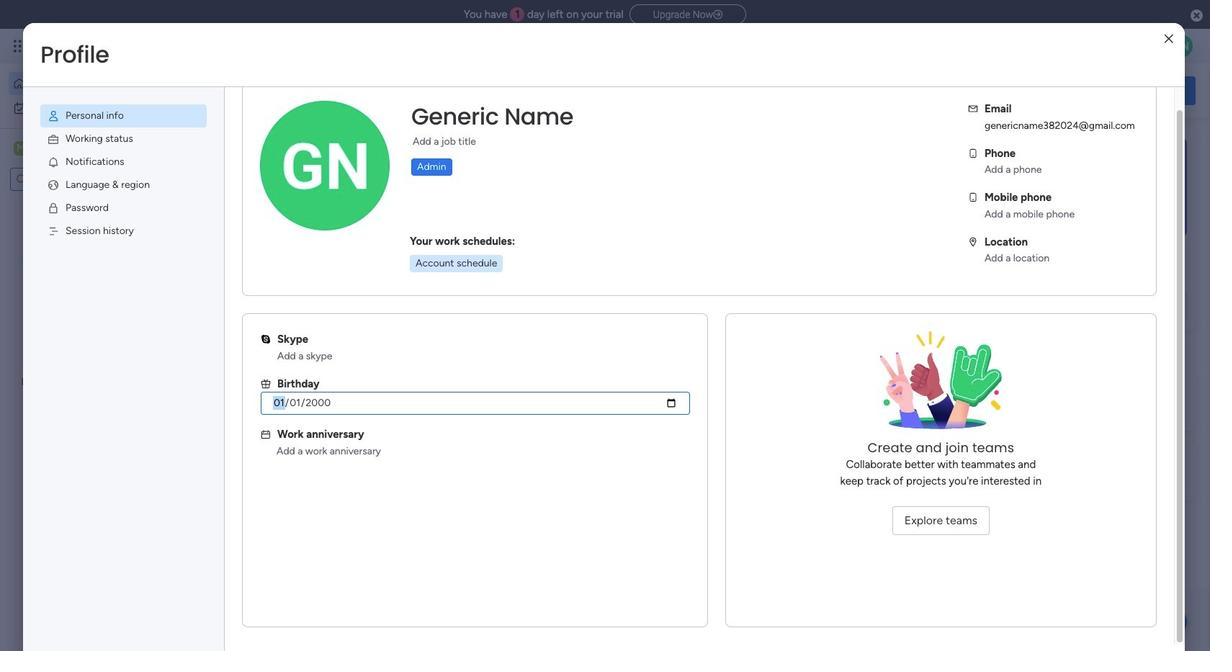 Task type: vqa. For each thing, say whether or not it's contained in the screenshot.
menu item
yes



Task type: describe. For each thing, give the bounding box(es) containing it.
workspace selection element
[[14, 140, 120, 159]]

quick search results list box
[[223, 164, 945, 354]]

templates image image
[[993, 138, 1183, 237]]

personal info image
[[47, 110, 60, 122]]

Search in workspace field
[[30, 171, 103, 188]]

Add a birthday date field
[[261, 392, 690, 415]]

working status image
[[47, 133, 60, 146]]

3 menu item from the top
[[40, 151, 207, 174]]

clear search image
[[104, 172, 119, 187]]

public board image
[[241, 292, 256, 308]]

no teams image
[[869, 331, 1013, 440]]

component image for public board icon
[[241, 314, 254, 327]]

add to favorites image for public board icon
[[430, 292, 444, 307]]

close my workspaces image
[[223, 421, 240, 438]]

help center element
[[980, 442, 1196, 500]]

generic name image
[[1170, 35, 1193, 58]]

getting started element
[[980, 373, 1196, 431]]



Task type: locate. For each thing, give the bounding box(es) containing it.
public board image
[[479, 292, 495, 308]]

option up workspace selection element
[[9, 97, 175, 120]]

0 horizontal spatial component image
[[241, 314, 254, 327]]

1 component image from the left
[[241, 314, 254, 327]]

v2 user feedback image
[[992, 82, 1002, 99]]

None field
[[408, 102, 577, 132]]

language & region image
[[47, 179, 60, 192]]

dapulse close image
[[1191, 9, 1203, 23]]

4 menu item from the top
[[40, 174, 207, 197]]

1 menu item from the top
[[40, 104, 207, 128]]

0 horizontal spatial add to favorites image
[[430, 292, 444, 307]]

component image
[[241, 314, 254, 327], [479, 314, 492, 327]]

close recently visited image
[[223, 146, 240, 164]]

1 vertical spatial option
[[9, 97, 175, 120]]

1 horizontal spatial add to favorites image
[[668, 292, 682, 307]]

0 element
[[368, 372, 386, 389]]

open update feed (inbox) image
[[223, 372, 240, 389]]

1 option from the top
[[9, 72, 175, 95]]

1 horizontal spatial component image
[[479, 314, 492, 327]]

notifications image
[[47, 156, 60, 169]]

select product image
[[13, 39, 27, 53]]

menu item
[[40, 104, 207, 128], [40, 128, 207, 151], [40, 151, 207, 174], [40, 174, 207, 197], [40, 197, 207, 220], [40, 220, 207, 243]]

close image
[[1165, 34, 1174, 44]]

password image
[[47, 202, 60, 215]]

2 option from the top
[[9, 97, 175, 120]]

v2 bolt switch image
[[1104, 82, 1112, 98]]

add to favorites image for public board image
[[668, 292, 682, 307]]

2 menu item from the top
[[40, 128, 207, 151]]

2 component image from the left
[[479, 314, 492, 327]]

dapulse rightstroke image
[[713, 9, 723, 20]]

option
[[9, 72, 175, 95], [9, 97, 175, 120]]

menu menu
[[23, 87, 224, 260]]

component image down public board icon
[[241, 314, 254, 327]]

add to favorites image
[[430, 292, 444, 307], [668, 292, 682, 307]]

6 menu item from the top
[[40, 220, 207, 243]]

session history image
[[47, 225, 60, 238]]

2 add to favorites image from the left
[[668, 292, 682, 307]]

0 vertical spatial option
[[9, 72, 175, 95]]

component image down public board image
[[479, 314, 492, 327]]

5 menu item from the top
[[40, 197, 207, 220]]

1 add to favorites image from the left
[[430, 292, 444, 307]]

component image for public board image
[[479, 314, 492, 327]]

workspace image
[[246, 464, 281, 498]]

option up personal info image
[[9, 72, 175, 95]]

workspace image
[[14, 140, 28, 156]]



